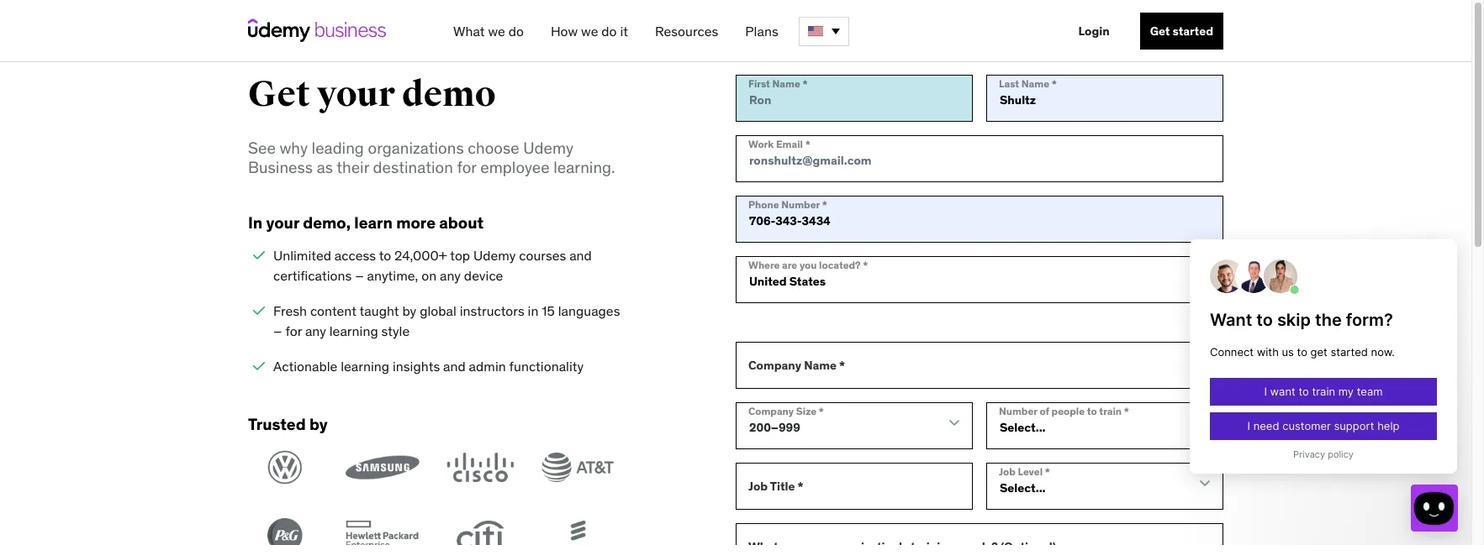Task type: describe. For each thing, give the bounding box(es) containing it.
how we do it button
[[544, 16, 635, 46]]

in your demo, learn more about
[[248, 213, 484, 233]]

hewlett packard enterprise logo image
[[346, 519, 419, 546]]

learning.
[[554, 157, 615, 178]]

admin
[[469, 359, 506, 375]]

number of people to train *
[[999, 405, 1129, 418]]

why
[[280, 138, 308, 158]]

* for company size *
[[819, 405, 824, 418]]

last name *
[[999, 77, 1057, 90]]

fresh
[[273, 303, 307, 320]]

instructors
[[460, 303, 525, 320]]

level
[[1018, 466, 1043, 478]]

udemy for any
[[473, 248, 516, 264]]

any inside fresh content taught by global instructors in 15 languages – for any learning style
[[305, 323, 326, 340]]

name for company
[[804, 358, 837, 373]]

plans
[[745, 23, 778, 40]]

trusted by
[[248, 415, 328, 435]]

in
[[528, 303, 539, 320]]

how
[[551, 23, 578, 40]]

see
[[248, 138, 276, 158]]

* for work email *
[[805, 138, 811, 150]]

you
[[800, 259, 817, 271]]

access
[[335, 248, 376, 264]]

global
[[420, 303, 456, 320]]

get your demo
[[248, 73, 496, 116]]

where are you located? *
[[748, 259, 868, 271]]

started
[[1173, 24, 1214, 39]]

job for job level *
[[999, 466, 1016, 478]]

company name *
[[748, 358, 845, 373]]

what we do
[[453, 23, 524, 40]]

in
[[248, 213, 263, 233]]

functionality
[[509, 359, 584, 375]]

unlimited
[[273, 248, 331, 264]]

* for last name *
[[1052, 77, 1057, 90]]

Work Email * email field
[[736, 135, 1224, 182]]

employee
[[480, 157, 550, 178]]

menu navigation
[[440, 0, 1224, 62]]

samsung logo image
[[346, 451, 419, 485]]

p&g logo image
[[248, 519, 322, 546]]

get started
[[1150, 24, 1214, 39]]

trusted
[[248, 415, 306, 435]]

actionable learning insights and admin functionality
[[273, 359, 584, 375]]

* for phone number *
[[822, 198, 827, 211]]

work
[[748, 138, 774, 150]]

their
[[337, 157, 369, 178]]

leading
[[312, 138, 364, 158]]

udemy business image
[[248, 19, 386, 42]]

0 vertical spatial number
[[781, 198, 820, 211]]

by inside fresh content taught by global instructors in 15 languages – for any learning style
[[402, 303, 417, 320]]

organizations
[[368, 138, 464, 158]]

company for company name *
[[748, 358, 802, 373]]

15
[[542, 303, 555, 320]]

do for what we do
[[509, 23, 524, 40]]

business
[[248, 157, 313, 178]]

* for company name *
[[839, 358, 845, 373]]

company for company size *
[[748, 405, 794, 418]]

– for for
[[273, 323, 282, 340]]

login button
[[1069, 13, 1120, 50]]

Last Name * text field
[[986, 75, 1224, 122]]

destination
[[373, 157, 453, 178]]

how we do it
[[551, 23, 628, 40]]

first name *
[[748, 77, 808, 90]]

train
[[1099, 405, 1122, 418]]

Company Name * text field
[[736, 342, 1224, 389]]

size
[[796, 405, 817, 418]]

languages
[[558, 303, 620, 320]]

24,000+
[[394, 248, 447, 264]]

udemy for learning.
[[523, 138, 574, 158]]

resources button
[[648, 16, 725, 46]]



Task type: vqa. For each thing, say whether or not it's contained in the screenshot.


Task type: locate. For each thing, give the bounding box(es) containing it.
learning down style
[[341, 359, 389, 375]]

demo
[[402, 73, 496, 116]]

number
[[781, 198, 820, 211], [999, 405, 1038, 418]]

0 horizontal spatial name
[[773, 77, 800, 90]]

udemy inside unlimited access to 24,000+ top udemy courses and certifications – anytime, on any device
[[473, 248, 516, 264]]

2 do from the left
[[602, 23, 617, 40]]

login
[[1079, 24, 1110, 39]]

style
[[381, 323, 410, 340]]

1 vertical spatial by
[[309, 415, 328, 435]]

your right in
[[266, 213, 299, 233]]

for down fresh
[[285, 323, 302, 340]]

any
[[440, 268, 461, 285], [305, 323, 326, 340]]

0 horizontal spatial job
[[748, 479, 768, 494]]

any down content
[[305, 323, 326, 340]]

* for job level *
[[1045, 466, 1050, 478]]

and right "courses"
[[569, 248, 592, 264]]

0 horizontal spatial any
[[305, 323, 326, 340]]

1 horizontal spatial for
[[457, 157, 477, 178]]

1 vertical spatial any
[[305, 323, 326, 340]]

any inside unlimited access to 24,000+ top udemy courses and certifications – anytime, on any device
[[440, 268, 461, 285]]

top
[[450, 248, 470, 264]]

get for get your demo
[[248, 73, 310, 116]]

–
[[355, 268, 364, 285], [273, 323, 282, 340]]

resources
[[655, 23, 718, 40]]

1 we from the left
[[488, 23, 505, 40]]

job left level
[[999, 466, 1016, 478]]

for inside fresh content taught by global instructors in 15 languages – for any learning style
[[285, 323, 302, 340]]

more
[[396, 213, 436, 233]]

2 we from the left
[[581, 23, 598, 40]]

and inside unlimited access to 24,000+ top udemy courses and certifications – anytime, on any device
[[569, 248, 592, 264]]

your up leading
[[317, 73, 395, 116]]

0 horizontal spatial your
[[266, 213, 299, 233]]

to
[[379, 248, 391, 264], [1087, 405, 1097, 418]]

where
[[748, 259, 780, 271]]

Phone Number * telephone field
[[736, 196, 1224, 243]]

on
[[421, 268, 437, 285]]

courses
[[519, 248, 566, 264]]

1 horizontal spatial –
[[355, 268, 364, 285]]

2 horizontal spatial name
[[1022, 77, 1050, 90]]

taught
[[360, 303, 399, 320]]

about
[[439, 213, 484, 233]]

get up the why
[[248, 73, 310, 116]]

1 horizontal spatial job
[[999, 466, 1016, 478]]

1 horizontal spatial and
[[569, 248, 592, 264]]

to up anytime,
[[379, 248, 391, 264]]

and left admin at left bottom
[[443, 359, 466, 375]]

0 horizontal spatial and
[[443, 359, 466, 375]]

first
[[748, 77, 770, 90]]

ericsson logo image
[[541, 519, 614, 546]]

name up size
[[804, 358, 837, 373]]

– down the access
[[355, 268, 364, 285]]

company left size
[[748, 405, 794, 418]]

0 horizontal spatial do
[[509, 23, 524, 40]]

Job Title * text field
[[736, 463, 973, 510]]

job for job title *
[[748, 479, 768, 494]]

1 vertical spatial to
[[1087, 405, 1097, 418]]

for
[[457, 157, 477, 178], [285, 323, 302, 340]]

your
[[317, 73, 395, 116], [266, 213, 299, 233]]

name right first
[[773, 77, 800, 90]]

we right what
[[488, 23, 505, 40]]

udemy inside the see why leading organizations choose udemy business as their destination for employee learning.
[[523, 138, 574, 158]]

phone number *
[[748, 198, 827, 211]]

0 horizontal spatial get
[[248, 73, 310, 116]]

your for get
[[317, 73, 395, 116]]

learning down content
[[329, 323, 378, 340]]

0 horizontal spatial we
[[488, 23, 505, 40]]

* for job title *
[[798, 479, 804, 494]]

1 vertical spatial for
[[285, 323, 302, 340]]

we for what
[[488, 23, 505, 40]]

any right on on the left of page
[[440, 268, 461, 285]]

1 horizontal spatial do
[[602, 23, 617, 40]]

insights
[[393, 359, 440, 375]]

0 vertical spatial your
[[317, 73, 395, 116]]

1 horizontal spatial number
[[999, 405, 1038, 418]]

do for how we do it
[[602, 23, 617, 40]]

2 company from the top
[[748, 405, 794, 418]]

certifications
[[273, 268, 352, 285]]

for left employee
[[457, 157, 477, 178]]

1 horizontal spatial we
[[581, 23, 598, 40]]

0 horizontal spatial udemy
[[473, 248, 516, 264]]

company up 'company size *'
[[748, 358, 802, 373]]

what we do button
[[447, 16, 531, 46]]

demo,
[[303, 213, 351, 233]]

for inside the see why leading organizations choose udemy business as their destination for employee learning.
[[457, 157, 477, 178]]

*
[[803, 77, 808, 90], [1052, 77, 1057, 90], [805, 138, 811, 150], [822, 198, 827, 211], [863, 259, 868, 271], [839, 358, 845, 373], [819, 405, 824, 418], [1124, 405, 1129, 418], [1045, 466, 1050, 478], [798, 479, 804, 494]]

0 horizontal spatial for
[[285, 323, 302, 340]]

1 vertical spatial job
[[748, 479, 768, 494]]

company
[[748, 358, 802, 373], [748, 405, 794, 418]]

job
[[999, 466, 1016, 478], [748, 479, 768, 494]]

phone
[[748, 198, 779, 211]]

0 vertical spatial company
[[748, 358, 802, 373]]

we for how
[[581, 23, 598, 40]]

company size *
[[748, 405, 824, 418]]

your for in
[[266, 213, 299, 233]]

– down fresh
[[273, 323, 282, 340]]

at&t logo image
[[541, 451, 614, 485]]

name right last
[[1022, 77, 1050, 90]]

do right what
[[509, 23, 524, 40]]

citi logo image
[[443, 519, 517, 546]]

to inside unlimited access to 24,000+ top udemy courses and certifications – anytime, on any device
[[379, 248, 391, 264]]

1 horizontal spatial your
[[317, 73, 395, 116]]

anytime,
[[367, 268, 418, 285]]

by up style
[[402, 303, 417, 320]]

choose
[[468, 138, 519, 158]]

of
[[1040, 405, 1049, 418]]

1 horizontal spatial udemy
[[523, 138, 574, 158]]

1 vertical spatial your
[[266, 213, 299, 233]]

0 vertical spatial any
[[440, 268, 461, 285]]

0 vertical spatial learning
[[329, 323, 378, 340]]

do left it
[[602, 23, 617, 40]]

number left "of"
[[999, 405, 1038, 418]]

email
[[776, 138, 803, 150]]

0 vertical spatial job
[[999, 466, 1016, 478]]

0 vertical spatial to
[[379, 248, 391, 264]]

what
[[453, 23, 485, 40]]

0 horizontal spatial to
[[379, 248, 391, 264]]

by right trusted
[[309, 415, 328, 435]]

device
[[464, 268, 503, 285]]

actionable
[[273, 359, 337, 375]]

1 horizontal spatial to
[[1087, 405, 1097, 418]]

fresh content taught by global instructors in 15 languages – for any learning style
[[273, 303, 620, 340]]

title
[[770, 479, 795, 494]]

work email *
[[748, 138, 811, 150]]

do
[[509, 23, 524, 40], [602, 23, 617, 40]]

– inside unlimited access to 24,000+ top udemy courses and certifications – anytime, on any device
[[355, 268, 364, 285]]

udemy
[[523, 138, 574, 158], [473, 248, 516, 264]]

get started link
[[1140, 13, 1224, 50]]

1 vertical spatial learning
[[341, 359, 389, 375]]

0 vertical spatial get
[[1150, 24, 1170, 39]]

1 do from the left
[[509, 23, 524, 40]]

by
[[402, 303, 417, 320], [309, 415, 328, 435]]

0 vertical spatial for
[[457, 157, 477, 178]]

– for anytime,
[[355, 268, 364, 285]]

0 vertical spatial udemy
[[523, 138, 574, 158]]

0 vertical spatial by
[[402, 303, 417, 320]]

plans button
[[739, 16, 785, 46]]

1 vertical spatial –
[[273, 323, 282, 340]]

it
[[620, 23, 628, 40]]

cisco logo image
[[443, 451, 517, 485]]

number right phone
[[781, 198, 820, 211]]

are
[[782, 259, 797, 271]]

What are your organization's training needs? (Optional) text field
[[736, 524, 1224, 546]]

job left title
[[748, 479, 768, 494]]

unlimited access to 24,000+ top udemy courses and certifications – anytime, on any device
[[273, 248, 592, 285]]

* for first name *
[[803, 77, 808, 90]]

1 vertical spatial and
[[443, 359, 466, 375]]

0 horizontal spatial number
[[781, 198, 820, 211]]

job level *
[[999, 466, 1050, 478]]

get left started
[[1150, 24, 1170, 39]]

we right the how
[[581, 23, 598, 40]]

job title *
[[748, 479, 804, 494]]

1 horizontal spatial get
[[1150, 24, 1170, 39]]

people
[[1052, 405, 1085, 418]]

1 horizontal spatial name
[[804, 358, 837, 373]]

content
[[310, 303, 357, 320]]

0 horizontal spatial by
[[309, 415, 328, 435]]

last
[[999, 77, 1019, 90]]

1 company from the top
[[748, 358, 802, 373]]

name for first
[[773, 77, 800, 90]]

1 vertical spatial get
[[248, 73, 310, 116]]

1 vertical spatial number
[[999, 405, 1038, 418]]

– inside fresh content taught by global instructors in 15 languages – for any learning style
[[273, 323, 282, 340]]

name for last
[[1022, 77, 1050, 90]]

get inside "menu" navigation
[[1150, 24, 1170, 39]]

and
[[569, 248, 592, 264], [443, 359, 466, 375]]

get for get started
[[1150, 24, 1170, 39]]

see why leading organizations choose udemy business as their destination for employee learning.
[[248, 138, 615, 178]]

1 vertical spatial udemy
[[473, 248, 516, 264]]

learning
[[329, 323, 378, 340], [341, 359, 389, 375]]

volkswagen logo image
[[248, 451, 322, 485]]

udemy up device
[[473, 248, 516, 264]]

name
[[773, 77, 800, 90], [1022, 77, 1050, 90], [804, 358, 837, 373]]

we
[[488, 23, 505, 40], [581, 23, 598, 40]]

get
[[1150, 24, 1170, 39], [248, 73, 310, 116]]

for for get your demo
[[457, 157, 477, 178]]

to left the train in the right bottom of the page
[[1087, 405, 1097, 418]]

learning inside fresh content taught by global instructors in 15 languages – for any learning style
[[329, 323, 378, 340]]

1 vertical spatial company
[[748, 405, 794, 418]]

for for unlimited access to 24,000+ top udemy courses and certifications – anytime, on any device
[[285, 323, 302, 340]]

First Name * text field
[[736, 75, 973, 122]]

1 horizontal spatial by
[[402, 303, 417, 320]]

udemy right choose
[[523, 138, 574, 158]]

0 vertical spatial and
[[569, 248, 592, 264]]

located?
[[819, 259, 861, 271]]

0 vertical spatial –
[[355, 268, 364, 285]]

learn
[[354, 213, 393, 233]]

as
[[317, 157, 333, 178]]

0 horizontal spatial –
[[273, 323, 282, 340]]

1 horizontal spatial any
[[440, 268, 461, 285]]



